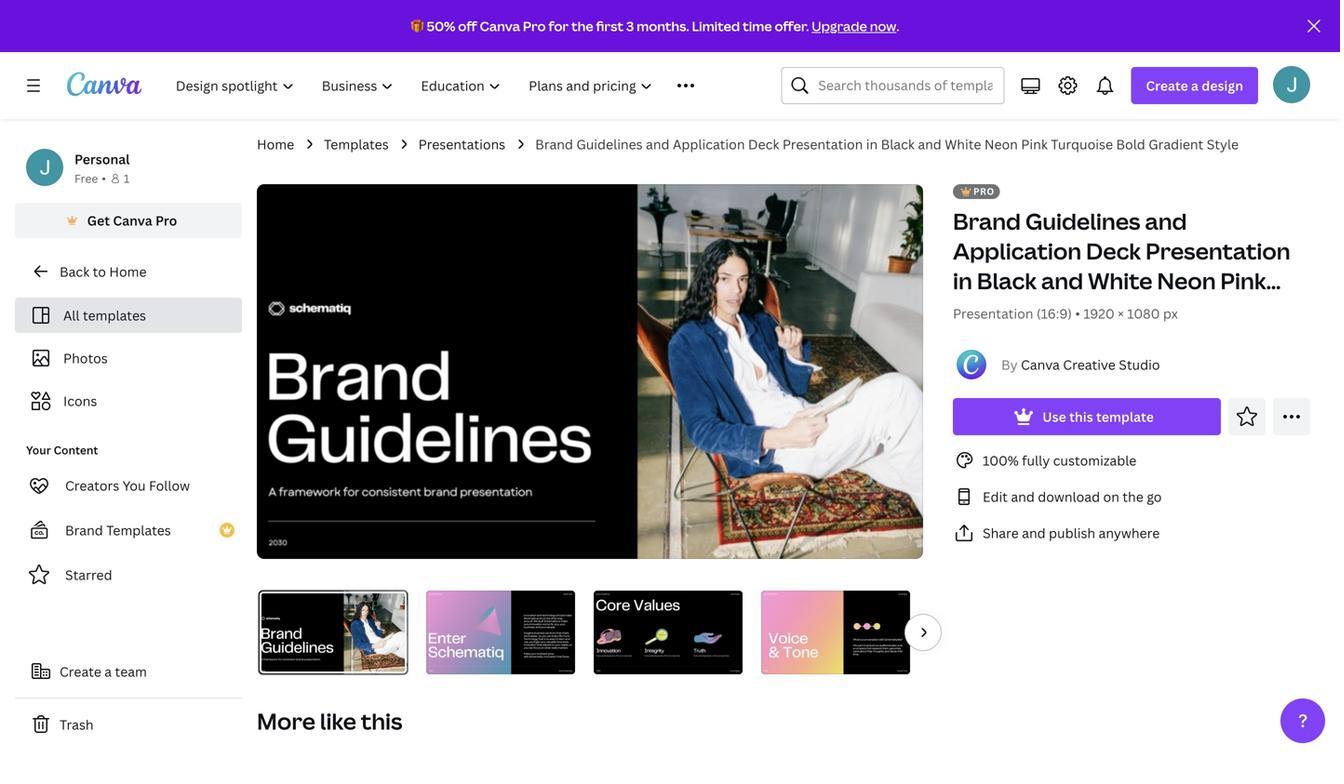 Task type: describe. For each thing, give the bounding box(es) containing it.
john smith image
[[1273, 66, 1310, 103]]

1920
[[1083, 305, 1115, 322]]

more
[[257, 706, 315, 736]]

2 vertical spatial presentation
[[953, 305, 1033, 322]]

for
[[549, 17, 569, 35]]

1 horizontal spatial white
[[1088, 266, 1153, 296]]

0 horizontal spatial home
[[109, 263, 147, 281]]

by
[[1001, 356, 1018, 374]]

brand templates
[[65, 522, 171, 539]]

offer.
[[775, 17, 809, 35]]

1 vertical spatial templates
[[106, 522, 171, 539]]

presentations
[[418, 135, 505, 153]]

home link
[[257, 134, 294, 154]]

get canva pro
[[87, 212, 177, 229]]

icons
[[63, 392, 97, 410]]

0 vertical spatial style
[[1207, 135, 1239, 153]]

free
[[74, 171, 98, 186]]

limited
[[692, 17, 740, 35]]

a for design
[[1191, 77, 1199, 94]]

upgrade
[[812, 17, 867, 35]]

0 vertical spatial neon
[[984, 135, 1018, 153]]

1 horizontal spatial in
[[953, 266, 972, 296]]

first
[[596, 17, 624, 35]]

creators
[[65, 477, 119, 495]]

1 vertical spatial presentation
[[1146, 236, 1290, 266]]

on
[[1103, 488, 1119, 506]]

this inside button
[[1069, 408, 1093, 426]]

starred
[[65, 566, 112, 584]]

share and publish anywhere
[[983, 524, 1160, 542]]

1 vertical spatial brand guidelines and application deck presentation in black and white neon pink turquoise bold gradient style
[[953, 206, 1290, 326]]

trash
[[60, 716, 94, 734]]

back to home link
[[15, 253, 242, 290]]

0 horizontal spatial in
[[866, 135, 878, 153]]

use this template button
[[953, 398, 1221, 436]]

use this template
[[1042, 408, 1154, 426]]

Search search field
[[818, 68, 992, 103]]

more like this
[[257, 706, 402, 736]]

fully
[[1022, 452, 1050, 470]]

0 horizontal spatial application
[[673, 135, 745, 153]]

🎁 50% off canva pro for the first 3 months. limited time offer. upgrade now .
[[411, 17, 899, 35]]

template
[[1096, 408, 1154, 426]]

free •
[[74, 171, 106, 186]]

1 vertical spatial pink
[[1220, 266, 1266, 296]]

1 horizontal spatial application
[[953, 236, 1082, 266]]

your content
[[26, 443, 98, 458]]

creative
[[1063, 356, 1116, 374]]

3
[[626, 17, 634, 35]]

create a design
[[1146, 77, 1243, 94]]

publish
[[1049, 524, 1095, 542]]

anywhere
[[1099, 524, 1160, 542]]

0 vertical spatial pro
[[523, 17, 546, 35]]

.
[[896, 17, 899, 35]]

trash link
[[15, 706, 242, 744]]

0 vertical spatial the
[[571, 17, 593, 35]]

1 horizontal spatial canva
[[480, 17, 520, 35]]

0 horizontal spatial brand
[[65, 522, 103, 539]]

1 vertical spatial style
[[1226, 295, 1284, 326]]

1 horizontal spatial deck
[[1086, 236, 1141, 266]]

all
[[63, 307, 80, 324]]

canva for get canva pro
[[113, 212, 152, 229]]

content
[[54, 443, 98, 458]]

2 horizontal spatial brand
[[953, 206, 1021, 236]]

get canva pro button
[[15, 203, 242, 238]]

now
[[870, 17, 896, 35]]

1 horizontal spatial home
[[257, 135, 294, 153]]

download
[[1038, 488, 1100, 506]]

🎁
[[411, 17, 424, 35]]

1 horizontal spatial templates
[[324, 135, 389, 153]]

1
[[124, 171, 130, 186]]

(16:9)
[[1037, 305, 1072, 322]]

team
[[115, 663, 147, 681]]

all templates
[[63, 307, 146, 324]]

1 vertical spatial turquoise
[[953, 295, 1063, 326]]



Task type: vqa. For each thing, say whether or not it's contained in the screenshot.
the Red Minimalist Giveaway Instagram Post image
no



Task type: locate. For each thing, give the bounding box(es) containing it.
a
[[1191, 77, 1199, 94], [105, 663, 112, 681]]

bold left 1080
[[1067, 295, 1118, 326]]

this
[[1069, 408, 1093, 426], [361, 706, 402, 736]]

1 horizontal spatial black
[[977, 266, 1037, 296]]

0 horizontal spatial neon
[[984, 135, 1018, 153]]

1 vertical spatial deck
[[1086, 236, 1141, 266]]

off
[[458, 17, 477, 35]]

presentations link
[[418, 134, 505, 154]]

a inside create a team button
[[105, 663, 112, 681]]

templates link
[[324, 134, 389, 154]]

1 vertical spatial guidelines
[[1025, 206, 1140, 236]]

brand down pro
[[953, 206, 1021, 236]]

2 vertical spatial canva
[[1021, 356, 1060, 374]]

list
[[953, 450, 1310, 544]]

edit
[[983, 488, 1008, 506]]

bold
[[1116, 135, 1145, 153], [1067, 295, 1118, 326]]

canva creative studio link
[[1021, 356, 1160, 374]]

1 vertical spatial black
[[977, 266, 1037, 296]]

100% fully customizable
[[983, 452, 1137, 470]]

canva for by canva creative studio
[[1021, 356, 1060, 374]]

time
[[743, 17, 772, 35]]

pink
[[1021, 135, 1048, 153], [1220, 266, 1266, 296]]

1 horizontal spatial pro
[[523, 17, 546, 35]]

0 horizontal spatial pink
[[1021, 135, 1048, 153]]

list containing 100% fully customizable
[[953, 450, 1310, 544]]

home
[[257, 135, 294, 153], [109, 263, 147, 281]]

None search field
[[781, 67, 1005, 104]]

create
[[1146, 77, 1188, 94], [60, 663, 101, 681]]

1 vertical spatial in
[[953, 266, 972, 296]]

1 horizontal spatial neon
[[1157, 266, 1216, 296]]

1 vertical spatial home
[[109, 263, 147, 281]]

you
[[123, 477, 146, 495]]

a left design
[[1191, 77, 1199, 94]]

0 vertical spatial black
[[881, 135, 915, 153]]

top level navigation element
[[164, 67, 736, 104], [164, 67, 736, 104]]

neon up pro
[[984, 135, 1018, 153]]

black down search "search box"
[[881, 135, 915, 153]]

0 horizontal spatial •
[[102, 171, 106, 186]]

upgrade now button
[[812, 17, 896, 35]]

0 horizontal spatial guidelines
[[576, 135, 643, 153]]

starred link
[[15, 557, 242, 594]]

guidelines
[[576, 135, 643, 153], [1025, 206, 1140, 236]]

1 vertical spatial canva
[[113, 212, 152, 229]]

0 vertical spatial in
[[866, 135, 878, 153]]

1 horizontal spatial •
[[1075, 305, 1080, 322]]

style down design
[[1207, 135, 1239, 153]]

photos
[[63, 349, 108, 367]]

brand up starred
[[65, 522, 103, 539]]

back to home
[[60, 263, 147, 281]]

presentation (16:9) • 1920 × 1080 px
[[953, 305, 1178, 322]]

2 horizontal spatial presentation
[[1146, 236, 1290, 266]]

brand
[[535, 135, 573, 153], [953, 206, 1021, 236], [65, 522, 103, 539]]

deck
[[748, 135, 779, 153], [1086, 236, 1141, 266]]

canva right by
[[1021, 356, 1060, 374]]

customizable
[[1053, 452, 1137, 470]]

follow
[[149, 477, 190, 495]]

design
[[1202, 77, 1243, 94]]

0 horizontal spatial canva
[[113, 212, 152, 229]]

brand templates link
[[15, 512, 242, 549]]

templates
[[83, 307, 146, 324]]

use
[[1042, 408, 1066, 426]]

templates right home link
[[324, 135, 389, 153]]

create a team button
[[15, 653, 242, 691]]

templates down you
[[106, 522, 171, 539]]

create left the team
[[60, 663, 101, 681]]

100%
[[983, 452, 1019, 470]]

canva inside button
[[113, 212, 152, 229]]

1 vertical spatial white
[[1088, 266, 1153, 296]]

brand right presentations
[[535, 135, 573, 153]]

gradient down create a design dropdown button
[[1149, 135, 1204, 153]]

gradient
[[1149, 135, 1204, 153], [1123, 295, 1222, 326]]

creators you follow link
[[15, 467, 242, 504]]

1 horizontal spatial pink
[[1220, 266, 1266, 296]]

a inside create a design dropdown button
[[1191, 77, 1199, 94]]

1 vertical spatial the
[[1123, 488, 1144, 506]]

1 vertical spatial •
[[1075, 305, 1080, 322]]

• right free
[[102, 171, 106, 186]]

0 horizontal spatial this
[[361, 706, 402, 736]]

create left design
[[1146, 77, 1188, 94]]

get
[[87, 212, 110, 229]]

to
[[93, 263, 106, 281]]

create a team
[[60, 663, 147, 681]]

gradient up studio at top
[[1123, 295, 1222, 326]]

neon
[[984, 135, 1018, 153], [1157, 266, 1216, 296]]

0 horizontal spatial deck
[[748, 135, 779, 153]]

0 vertical spatial application
[[673, 135, 745, 153]]

turquoise
[[1051, 135, 1113, 153], [953, 295, 1063, 326]]

black
[[881, 135, 915, 153], [977, 266, 1037, 296]]

white
[[945, 135, 981, 153], [1088, 266, 1153, 296]]

1 horizontal spatial a
[[1191, 77, 1199, 94]]

0 vertical spatial brand
[[535, 135, 573, 153]]

0 horizontal spatial a
[[105, 663, 112, 681]]

1 horizontal spatial this
[[1069, 408, 1093, 426]]

create inside dropdown button
[[1146, 77, 1188, 94]]

canva right get
[[113, 212, 152, 229]]

0 horizontal spatial the
[[571, 17, 593, 35]]

0 vertical spatial a
[[1191, 77, 1199, 94]]

0 vertical spatial templates
[[324, 135, 389, 153]]

the left go
[[1123, 488, 1144, 506]]

white up ×
[[1088, 266, 1153, 296]]

0 horizontal spatial white
[[945, 135, 981, 153]]

px
[[1163, 305, 1178, 322]]

pro
[[973, 185, 995, 198]]

0 horizontal spatial black
[[881, 135, 915, 153]]

0 vertical spatial turquoise
[[1051, 135, 1113, 153]]

create for create a team
[[60, 663, 101, 681]]

1 vertical spatial pro
[[155, 212, 177, 229]]

edit and download on the go
[[983, 488, 1162, 506]]

×
[[1118, 305, 1124, 322]]

2 vertical spatial brand
[[65, 522, 103, 539]]

• left 1920
[[1075, 305, 1080, 322]]

neon up px
[[1157, 266, 1216, 296]]

canva
[[480, 17, 520, 35], [113, 212, 152, 229], [1021, 356, 1060, 374]]

0 vertical spatial guidelines
[[576, 135, 643, 153]]

1 vertical spatial create
[[60, 663, 101, 681]]

0 horizontal spatial pro
[[155, 212, 177, 229]]

presentation
[[783, 135, 863, 153], [1146, 236, 1290, 266], [953, 305, 1033, 322]]

0 vertical spatial •
[[102, 171, 106, 186]]

this right the like at the left bottom of the page
[[361, 706, 402, 736]]

1 vertical spatial neon
[[1157, 266, 1216, 296]]

home right to
[[109, 263, 147, 281]]

personal
[[74, 150, 130, 168]]

studio
[[1119, 356, 1160, 374]]

0 horizontal spatial templates
[[106, 522, 171, 539]]

this right use
[[1069, 408, 1093, 426]]

1 horizontal spatial create
[[1146, 77, 1188, 94]]

0 vertical spatial create
[[1146, 77, 1188, 94]]

pro left for
[[523, 17, 546, 35]]

1 vertical spatial this
[[361, 706, 402, 736]]

white up pro
[[945, 135, 981, 153]]

0 vertical spatial pink
[[1021, 135, 1048, 153]]

0 vertical spatial canva
[[480, 17, 520, 35]]

1 vertical spatial a
[[105, 663, 112, 681]]

1 vertical spatial bold
[[1067, 295, 1118, 326]]

a left the team
[[105, 663, 112, 681]]

templates
[[324, 135, 389, 153], [106, 522, 171, 539]]

50%
[[427, 17, 455, 35]]

0 vertical spatial home
[[257, 135, 294, 153]]

black up (16:9)
[[977, 266, 1037, 296]]

back
[[60, 263, 90, 281]]

style
[[1207, 135, 1239, 153], [1226, 295, 1284, 326]]

like
[[320, 706, 356, 736]]

months.
[[637, 17, 689, 35]]

the right for
[[571, 17, 593, 35]]

home left templates "link"
[[257, 135, 294, 153]]

1080
[[1127, 305, 1160, 322]]

icons link
[[26, 383, 231, 419]]

bold down create a design dropdown button
[[1116, 135, 1145, 153]]

a for team
[[105, 663, 112, 681]]

brand guidelines and application deck presentation in black and white neon pink turquoise bold gradient style
[[535, 135, 1239, 153], [953, 206, 1290, 326]]

create for create a design
[[1146, 77, 1188, 94]]

1 horizontal spatial guidelines
[[1025, 206, 1140, 236]]

2 horizontal spatial canva
[[1021, 356, 1060, 374]]

•
[[102, 171, 106, 186], [1075, 305, 1080, 322]]

0 vertical spatial gradient
[[1149, 135, 1204, 153]]

pro inside button
[[155, 212, 177, 229]]

pro
[[523, 17, 546, 35], [155, 212, 177, 229]]

0 vertical spatial presentation
[[783, 135, 863, 153]]

photos link
[[26, 341, 231, 376]]

style right px
[[1226, 295, 1284, 326]]

0 horizontal spatial presentation
[[783, 135, 863, 153]]

by canva creative studio
[[1001, 356, 1160, 374]]

1 horizontal spatial the
[[1123, 488, 1144, 506]]

1 horizontal spatial brand
[[535, 135, 573, 153]]

1 vertical spatial application
[[953, 236, 1082, 266]]

0 horizontal spatial create
[[60, 663, 101, 681]]

0 vertical spatial bold
[[1116, 135, 1145, 153]]

0 vertical spatial this
[[1069, 408, 1093, 426]]

1 horizontal spatial presentation
[[953, 305, 1033, 322]]

1 vertical spatial brand
[[953, 206, 1021, 236]]

1 vertical spatial gradient
[[1123, 295, 1222, 326]]

your
[[26, 443, 51, 458]]

go
[[1147, 488, 1162, 506]]

0 vertical spatial white
[[945, 135, 981, 153]]

share
[[983, 524, 1019, 542]]

create inside button
[[60, 663, 101, 681]]

0 vertical spatial deck
[[748, 135, 779, 153]]

create a design button
[[1131, 67, 1258, 104]]

in
[[866, 135, 878, 153], [953, 266, 972, 296]]

0 vertical spatial brand guidelines and application deck presentation in black and white neon pink turquoise bold gradient style
[[535, 135, 1239, 153]]

creators you follow
[[65, 477, 190, 495]]

pro up back to home link
[[155, 212, 177, 229]]

canva right off
[[480, 17, 520, 35]]



